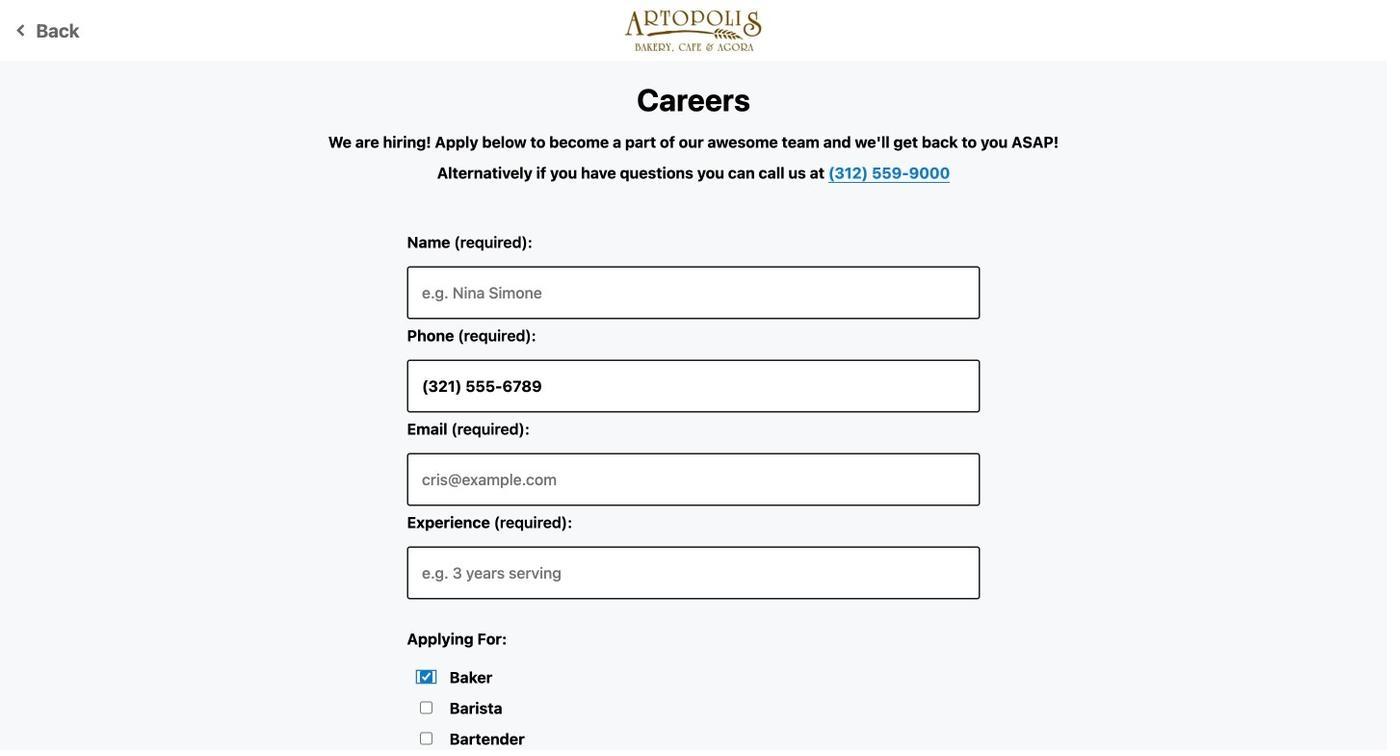 Task type: describe. For each thing, give the bounding box(es) containing it.
Baker checkbox
[[417, 671, 436, 684]]

3 group from the top
[[407, 728, 981, 751]]

e.g. Nina Simone text field
[[407, 266, 981, 319]]

Barista checkbox
[[417, 702, 436, 715]]

1 group from the top
[[407, 666, 981, 697]]



Task type: vqa. For each thing, say whether or not it's contained in the screenshot.
cris@example.com text field
yes



Task type: locate. For each thing, give the bounding box(es) containing it.
(123) 456-7890 text field
[[407, 360, 981, 413]]

e.g. 3 years serving text field
[[407, 547, 981, 600]]

Bartender checkbox
[[417, 733, 436, 745]]

group
[[407, 666, 981, 697], [407, 697, 981, 728], [407, 728, 981, 751]]

cris@example.com text field
[[407, 453, 981, 506]]

2 group from the top
[[407, 697, 981, 728]]

artopolis bakery & cafe logo image
[[622, 0, 766, 61]]



